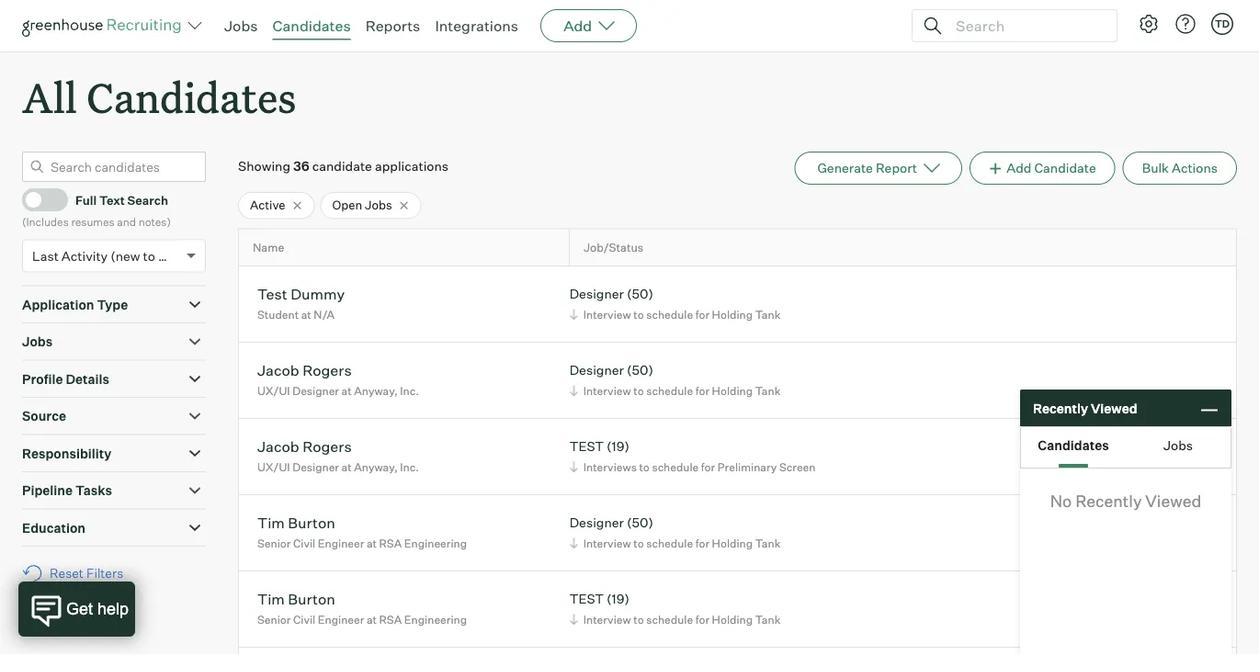 Task type: describe. For each thing, give the bounding box(es) containing it.
engineering for designer (50)
[[404, 537, 467, 550]]

report
[[876, 160, 918, 176]]

rogers for designer (50)
[[303, 361, 352, 379]]

add candidate
[[1007, 160, 1097, 176]]

jobs right open
[[365, 198, 392, 213]]

jacob rogers link for designer (50)
[[257, 361, 352, 382]]

schedule for tim burton link related to designer
[[647, 537, 693, 550]]

interview for tim burton link related to designer interview to schedule for holding tank link
[[584, 537, 631, 550]]

(50) for tim burton
[[627, 515, 654, 531]]

greenhouse recruiting image
[[22, 15, 188, 37]]

no
[[1051, 491, 1072, 512]]

bulk actions link
[[1123, 152, 1238, 185]]

burton for test
[[288, 590, 335, 608]]

0 vertical spatial recently
[[1033, 400, 1089, 416]]

0 vertical spatial candidates
[[273, 17, 351, 35]]

n/a
[[314, 308, 335, 322]]

reports link
[[366, 17, 421, 35]]

application
[[22, 297, 94, 313]]

senior for designer (50)
[[257, 537, 291, 550]]

test
[[257, 285, 287, 303]]

profile
[[22, 371, 63, 387]]

2 designer (50) interview to schedule for holding tank from the top
[[570, 362, 781, 398]]

interview to schedule for holding tank link for the jacob rogers link associated with designer (50)
[[567, 382, 786, 400]]

pipeline
[[22, 483, 73, 499]]

designer (50) interview to schedule for holding tank for burton
[[570, 515, 781, 550]]

rsa for test (19)
[[379, 613, 402, 627]]

1 vertical spatial candidates
[[87, 70, 296, 124]]

checkmark image
[[30, 193, 44, 206]]

full
[[75, 193, 97, 207]]

reset filters button
[[22, 556, 133, 591]]

1 horizontal spatial viewed
[[1146, 491, 1202, 512]]

2 (50) from the top
[[627, 362, 654, 379]]

tim burton senior civil engineer at rsa engineering for test
[[257, 590, 467, 627]]

active
[[250, 198, 285, 213]]

generate
[[818, 160, 873, 176]]

all candidates
[[22, 70, 296, 124]]

filters
[[86, 566, 123, 582]]

actions
[[1172, 160, 1218, 176]]

interview to schedule for holding tank link for tim burton link related to test
[[567, 611, 786, 629]]

burton for designer
[[288, 514, 335, 532]]

interview for interview to schedule for holding tank link for test dummy link
[[584, 308, 631, 322]]

2 holding from the top
[[712, 384, 753, 398]]

(19) for tim burton
[[607, 591, 630, 607]]

preliminary
[[718, 460, 777, 474]]

candidate
[[1035, 160, 1097, 176]]

interview to schedule for holding tank link for test dummy link
[[567, 306, 786, 323]]

education
[[22, 520, 86, 536]]

(19) for jacob rogers
[[607, 439, 630, 455]]

reset
[[50, 566, 84, 582]]

add button
[[541, 9, 637, 42]]

showing 36 candidate applications
[[238, 158, 449, 174]]

resumes
[[71, 215, 115, 229]]

no recently viewed
[[1051, 491, 1202, 512]]

(new
[[111, 248, 140, 264]]

tasks
[[75, 483, 112, 499]]

holding for test dummy link
[[712, 308, 753, 322]]

2 vertical spatial candidates
[[1038, 438, 1110, 454]]

type
[[97, 297, 128, 313]]

dummy
[[291, 285, 345, 303]]

civil for designer (50)
[[293, 537, 316, 550]]

2 tank from the top
[[756, 384, 781, 398]]

configure image
[[1138, 13, 1160, 35]]

source
[[22, 408, 66, 425]]

generate report button
[[795, 152, 963, 185]]

notes)
[[139, 215, 171, 229]]

designer (50) interview to schedule for holding tank for dummy
[[570, 286, 781, 322]]

tank for tim burton link related to test
[[756, 613, 781, 627]]

engineering for test (19)
[[404, 613, 467, 627]]

profile details
[[22, 371, 109, 387]]

reports
[[366, 17, 421, 35]]

engineer for test (19)
[[318, 613, 364, 627]]

schedule for tim burton link related to test
[[647, 613, 693, 627]]

tim burton link for designer
[[257, 514, 335, 535]]

job/status
[[584, 241, 644, 255]]

application type
[[22, 297, 128, 313]]

old)
[[158, 248, 182, 264]]

screen
[[780, 460, 816, 474]]

inc. for test (19)
[[400, 460, 419, 474]]

0 vertical spatial viewed
[[1091, 400, 1138, 416]]

last activity (new to old)
[[32, 248, 182, 264]]

bulk actions
[[1143, 160, 1218, 176]]



Task type: vqa. For each thing, say whether or not it's contained in the screenshot.
Sharpay
no



Task type: locate. For each thing, give the bounding box(es) containing it.
1 vertical spatial rsa
[[379, 613, 402, 627]]

(19) inside "test (19) interviews to schedule for preliminary screen"
[[607, 439, 630, 455]]

2 inc. from the top
[[400, 460, 419, 474]]

1 ux/ui from the top
[[257, 384, 290, 398]]

0 vertical spatial jacob rogers ux/ui designer at anyway, inc.
[[257, 361, 419, 398]]

1 engineering from the top
[[404, 537, 467, 550]]

open
[[332, 198, 362, 213]]

recently
[[1033, 400, 1089, 416], [1076, 491, 1142, 512]]

2 rsa from the top
[[379, 613, 402, 627]]

interviews to schedule for preliminary screen link
[[567, 459, 821, 476]]

(19) inside test (19) interview to schedule for holding tank
[[607, 591, 630, 607]]

td button
[[1208, 9, 1238, 39]]

civil
[[293, 537, 316, 550], [293, 613, 316, 627]]

1 vertical spatial recently
[[1076, 491, 1142, 512]]

1 vertical spatial senior
[[257, 613, 291, 627]]

schedule for the jacob rogers link for test (19)
[[652, 460, 699, 474]]

2 jacob from the top
[[257, 437, 299, 456]]

rogers for test (19)
[[303, 437, 352, 456]]

viewed
[[1091, 400, 1138, 416], [1146, 491, 1202, 512]]

candidate reports are now available! apply filters and select "view in app" element
[[795, 152, 963, 185]]

0 vertical spatial engineering
[[404, 537, 467, 550]]

1 jacob rogers link from the top
[[257, 361, 352, 382]]

candidates down jobs "link" on the left of the page
[[87, 70, 296, 124]]

1 vertical spatial viewed
[[1146, 491, 1202, 512]]

to inside test (19) interview to schedule for holding tank
[[634, 613, 644, 627]]

all
[[22, 70, 77, 124]]

1 anyway, from the top
[[354, 384, 398, 398]]

0 vertical spatial test
[[570, 439, 604, 455]]

0 vertical spatial rsa
[[379, 537, 402, 550]]

0 vertical spatial inc.
[[400, 384, 419, 398]]

add
[[564, 17, 592, 35], [1007, 160, 1032, 176]]

2 tim from the top
[[257, 590, 285, 608]]

0 vertical spatial jacob rogers link
[[257, 361, 352, 382]]

(50) for test dummy
[[627, 286, 654, 302]]

applications
[[375, 158, 449, 174]]

ux/ui for designer (50)
[[257, 384, 290, 398]]

full text search (includes resumes and notes)
[[22, 193, 171, 229]]

tim for test
[[257, 590, 285, 608]]

test for tim burton
[[570, 591, 604, 607]]

engineering
[[404, 537, 467, 550], [404, 613, 467, 627]]

1 vertical spatial rogers
[[303, 437, 352, 456]]

open jobs
[[332, 198, 392, 213]]

3 tank from the top
[[756, 537, 781, 550]]

add for add candidate
[[1007, 160, 1032, 176]]

designer (50) interview to schedule for holding tank down job/status
[[570, 286, 781, 322]]

3 interview from the top
[[584, 537, 631, 550]]

rsa
[[379, 537, 402, 550], [379, 613, 402, 627]]

senior
[[257, 537, 291, 550], [257, 613, 291, 627]]

1 (50) from the top
[[627, 286, 654, 302]]

to
[[143, 248, 155, 264], [634, 308, 644, 322], [634, 384, 644, 398], [639, 460, 650, 474], [634, 537, 644, 550], [634, 613, 644, 627]]

candidates down recently viewed
[[1038, 438, 1110, 454]]

jobs left candidates link
[[224, 17, 258, 35]]

1 vertical spatial (19)
[[607, 591, 630, 607]]

1 designer (50) interview to schedule for holding tank from the top
[[570, 286, 781, 322]]

designer (50) interview to schedule for holding tank
[[570, 286, 781, 322], [570, 362, 781, 398], [570, 515, 781, 550]]

0 horizontal spatial viewed
[[1091, 400, 1138, 416]]

details
[[66, 371, 109, 387]]

interview to schedule for holding tank link for tim burton link related to designer
[[567, 535, 786, 552]]

tim for designer
[[257, 514, 285, 532]]

test (19) interview to schedule for holding tank
[[570, 591, 781, 627]]

1 rogers from the top
[[303, 361, 352, 379]]

2 engineering from the top
[[404, 613, 467, 627]]

1 vertical spatial engineer
[[318, 613, 364, 627]]

1 civil from the top
[[293, 537, 316, 550]]

candidates right jobs "link" on the left of the page
[[273, 17, 351, 35]]

jacob for designer (50)
[[257, 361, 299, 379]]

interview
[[584, 308, 631, 322], [584, 384, 631, 398], [584, 537, 631, 550], [584, 613, 631, 627]]

1 rsa from the top
[[379, 537, 402, 550]]

1 vertical spatial add
[[1007, 160, 1032, 176]]

anyway, for test (19)
[[354, 460, 398, 474]]

search
[[127, 193, 168, 207]]

1 vertical spatial jacob rogers ux/ui designer at anyway, inc.
[[257, 437, 419, 474]]

jacob for test (19)
[[257, 437, 299, 456]]

inc. for designer (50)
[[400, 384, 419, 398]]

ux/ui
[[257, 384, 290, 398], [257, 460, 290, 474]]

tim burton link for test
[[257, 590, 335, 611]]

tim burton link
[[257, 514, 335, 535], [257, 590, 335, 611]]

test inside "test (19) interviews to schedule for preliminary screen"
[[570, 439, 604, 455]]

interview for interview to schedule for holding tank link related to tim burton link related to test
[[584, 613, 631, 627]]

0 vertical spatial rogers
[[303, 361, 352, 379]]

jobs up profile in the left of the page
[[22, 334, 53, 350]]

2 interview to schedule for holding tank link from the top
[[567, 382, 786, 400]]

Search candidates field
[[22, 152, 206, 182]]

4 tank from the top
[[756, 613, 781, 627]]

tank for tim burton link related to designer
[[756, 537, 781, 550]]

1 vertical spatial burton
[[288, 590, 335, 608]]

to inside "test (19) interviews to schedule for preliminary screen"
[[639, 460, 650, 474]]

jacob rogers ux/ui designer at anyway, inc. for designer (50)
[[257, 361, 419, 398]]

1 inc. from the top
[[400, 384, 419, 398]]

for inside test (19) interview to schedule for holding tank
[[696, 613, 710, 627]]

1 vertical spatial ux/ui
[[257, 460, 290, 474]]

schedule for test dummy link
[[647, 308, 693, 322]]

rsa for designer (50)
[[379, 537, 402, 550]]

showing
[[238, 158, 291, 174]]

holding for tim burton link related to test
[[712, 613, 753, 627]]

reset filters
[[50, 566, 123, 582]]

2 ux/ui from the top
[[257, 460, 290, 474]]

1 vertical spatial civil
[[293, 613, 316, 627]]

1 vertical spatial jacob rogers link
[[257, 437, 352, 459]]

test for jacob rogers
[[570, 439, 604, 455]]

(19)
[[607, 439, 630, 455], [607, 591, 630, 607]]

0 vertical spatial senior
[[257, 537, 291, 550]]

0 vertical spatial burton
[[288, 514, 335, 532]]

0 vertical spatial designer (50) interview to schedule for holding tank
[[570, 286, 781, 322]]

1 tim burton senior civil engineer at rsa engineering from the top
[[257, 514, 467, 550]]

1 vertical spatial jacob
[[257, 437, 299, 456]]

holding inside test (19) interview to schedule for holding tank
[[712, 613, 753, 627]]

td
[[1215, 17, 1230, 30]]

responsibility
[[22, 446, 111, 462]]

pipeline tasks
[[22, 483, 112, 499]]

4 interview to schedule for holding tank link from the top
[[567, 611, 786, 629]]

candidates
[[273, 17, 351, 35], [87, 70, 296, 124], [1038, 438, 1110, 454]]

td button
[[1212, 13, 1234, 35]]

1 jacob from the top
[[257, 361, 299, 379]]

0 vertical spatial tim
[[257, 514, 285, 532]]

0 vertical spatial engineer
[[318, 537, 364, 550]]

jacob rogers ux/ui designer at anyway, inc. for test (19)
[[257, 437, 419, 474]]

anyway, for designer (50)
[[354, 384, 398, 398]]

jacob rogers link for test (19)
[[257, 437, 352, 459]]

1 vertical spatial tim burton senior civil engineer at rsa engineering
[[257, 590, 467, 627]]

2 jacob rogers link from the top
[[257, 437, 352, 459]]

senior for test (19)
[[257, 613, 291, 627]]

2 rogers from the top
[[303, 437, 352, 456]]

jobs
[[224, 17, 258, 35], [365, 198, 392, 213], [22, 334, 53, 350], [1164, 438, 1193, 454]]

Search text field
[[952, 12, 1101, 39]]

1 horizontal spatial add
[[1007, 160, 1032, 176]]

candidate
[[312, 158, 372, 174]]

2 vertical spatial (50)
[[627, 515, 654, 531]]

0 vertical spatial (19)
[[607, 439, 630, 455]]

2 anyway, from the top
[[354, 460, 398, 474]]

0 vertical spatial ux/ui
[[257, 384, 290, 398]]

36
[[293, 158, 310, 174]]

1 interview to schedule for holding tank link from the top
[[567, 306, 786, 323]]

integrations link
[[435, 17, 519, 35]]

inc.
[[400, 384, 419, 398], [400, 460, 419, 474]]

tab list containing candidates
[[1022, 428, 1231, 468]]

1 tim from the top
[[257, 514, 285, 532]]

1 vertical spatial inc.
[[400, 460, 419, 474]]

2 burton from the top
[[288, 590, 335, 608]]

0 vertical spatial anyway,
[[354, 384, 398, 398]]

designer
[[570, 286, 624, 302], [570, 362, 624, 379], [293, 384, 339, 398], [293, 460, 339, 474], [570, 515, 624, 531]]

jobs link
[[224, 17, 258, 35]]

2 jacob rogers ux/ui designer at anyway, inc. from the top
[[257, 437, 419, 474]]

schedule inside test (19) interview to schedule for holding tank
[[647, 613, 693, 627]]

text
[[99, 193, 125, 207]]

(50)
[[627, 286, 654, 302], [627, 362, 654, 379], [627, 515, 654, 531]]

schedule
[[647, 308, 693, 322], [647, 384, 693, 398], [652, 460, 699, 474], [647, 537, 693, 550], [647, 613, 693, 627]]

holding for tim burton link related to designer
[[712, 537, 753, 550]]

1 vertical spatial (50)
[[627, 362, 654, 379]]

1 tim burton link from the top
[[257, 514, 335, 535]]

2 engineer from the top
[[318, 613, 364, 627]]

jacob rogers ux/ui designer at anyway, inc.
[[257, 361, 419, 398], [257, 437, 419, 474]]

civil for test (19)
[[293, 613, 316, 627]]

ux/ui for test (19)
[[257, 460, 290, 474]]

tank inside test (19) interview to schedule for holding tank
[[756, 613, 781, 627]]

1 vertical spatial designer (50) interview to schedule for holding tank
[[570, 362, 781, 398]]

test dummy student at n/a
[[257, 285, 345, 322]]

1 vertical spatial engineering
[[404, 613, 467, 627]]

for
[[696, 308, 710, 322], [696, 384, 710, 398], [701, 460, 716, 474], [696, 537, 710, 550], [696, 613, 710, 627]]

2 vertical spatial designer (50) interview to schedule for holding tank
[[570, 515, 781, 550]]

anyway,
[[354, 384, 398, 398], [354, 460, 398, 474]]

interview inside test (19) interview to schedule for holding tank
[[584, 613, 631, 627]]

2 senior from the top
[[257, 613, 291, 627]]

2 tim burton link from the top
[[257, 590, 335, 611]]

1 holding from the top
[[712, 308, 753, 322]]

at inside test dummy student at n/a
[[301, 308, 311, 322]]

add candidate link
[[970, 152, 1116, 185]]

tank
[[756, 308, 781, 322], [756, 384, 781, 398], [756, 537, 781, 550], [756, 613, 781, 627]]

0 horizontal spatial add
[[564, 17, 592, 35]]

interviews
[[584, 460, 637, 474]]

designer (50) interview to schedule for holding tank up "test (19) interviews to schedule for preliminary screen"
[[570, 362, 781, 398]]

test
[[570, 439, 604, 455], [570, 591, 604, 607]]

1 jacob rogers ux/ui designer at anyway, inc. from the top
[[257, 361, 419, 398]]

3 designer (50) interview to schedule for holding tank from the top
[[570, 515, 781, 550]]

add inside popup button
[[564, 17, 592, 35]]

0 vertical spatial tim burton link
[[257, 514, 335, 535]]

last
[[32, 248, 59, 264]]

1 engineer from the top
[[318, 537, 364, 550]]

1 test from the top
[[570, 439, 604, 455]]

1 vertical spatial test
[[570, 591, 604, 607]]

2 tim burton senior civil engineer at rsa engineering from the top
[[257, 590, 467, 627]]

engineer for designer (50)
[[318, 537, 364, 550]]

integrations
[[435, 17, 519, 35]]

0 vertical spatial (50)
[[627, 286, 654, 302]]

0 vertical spatial add
[[564, 17, 592, 35]]

interview to schedule for holding tank link
[[567, 306, 786, 323], [567, 382, 786, 400], [567, 535, 786, 552], [567, 611, 786, 629]]

1 vertical spatial tim
[[257, 590, 285, 608]]

student
[[257, 308, 299, 322]]

3 interview to schedule for holding tank link from the top
[[567, 535, 786, 552]]

bulk
[[1143, 160, 1170, 176]]

0 vertical spatial tim burton senior civil engineer at rsa engineering
[[257, 514, 467, 550]]

tim
[[257, 514, 285, 532], [257, 590, 285, 608]]

generate report
[[818, 160, 918, 176]]

jobs up no recently viewed
[[1164, 438, 1193, 454]]

2 (19) from the top
[[607, 591, 630, 607]]

1 interview from the top
[[584, 308, 631, 322]]

1 vertical spatial tim burton link
[[257, 590, 335, 611]]

test dummy link
[[257, 285, 345, 306]]

1 senior from the top
[[257, 537, 291, 550]]

4 interview from the top
[[584, 613, 631, 627]]

add for add
[[564, 17, 592, 35]]

tim burton senior civil engineer at rsa engineering
[[257, 514, 467, 550], [257, 590, 467, 627]]

tank for test dummy link
[[756, 308, 781, 322]]

burton
[[288, 514, 335, 532], [288, 590, 335, 608]]

1 (19) from the top
[[607, 439, 630, 455]]

designer (50) interview to schedule for holding tank down interviews to schedule for preliminary screen link
[[570, 515, 781, 550]]

(includes
[[22, 215, 69, 229]]

1 vertical spatial anyway,
[[354, 460, 398, 474]]

1 burton from the top
[[288, 514, 335, 532]]

4 holding from the top
[[712, 613, 753, 627]]

test inside test (19) interview to schedule for holding tank
[[570, 591, 604, 607]]

0 vertical spatial civil
[[293, 537, 316, 550]]

tab list
[[1022, 428, 1231, 468]]

recently viewed
[[1033, 400, 1138, 416]]

2 civil from the top
[[293, 613, 316, 627]]

schedule inside "test (19) interviews to schedule for preliminary screen"
[[652, 460, 699, 474]]

test (19) interviews to schedule for preliminary screen
[[570, 439, 816, 474]]

1 tank from the top
[[756, 308, 781, 322]]

for inside "test (19) interviews to schedule for preliminary screen"
[[701, 460, 716, 474]]

2 test from the top
[[570, 591, 604, 607]]

last activity (new to old) option
[[32, 248, 182, 264]]

activity
[[61, 248, 108, 264]]

name
[[253, 241, 284, 255]]

at
[[301, 308, 311, 322], [342, 384, 352, 398], [342, 460, 352, 474], [367, 537, 377, 550], [367, 613, 377, 627]]

3 (50) from the top
[[627, 515, 654, 531]]

0 vertical spatial jacob
[[257, 361, 299, 379]]

holding
[[712, 308, 753, 322], [712, 384, 753, 398], [712, 537, 753, 550], [712, 613, 753, 627]]

3 holding from the top
[[712, 537, 753, 550]]

candidates link
[[273, 17, 351, 35]]

tim burton senior civil engineer at rsa engineering for designer
[[257, 514, 467, 550]]

jacob
[[257, 361, 299, 379], [257, 437, 299, 456]]

2 interview from the top
[[584, 384, 631, 398]]

and
[[117, 215, 136, 229]]



